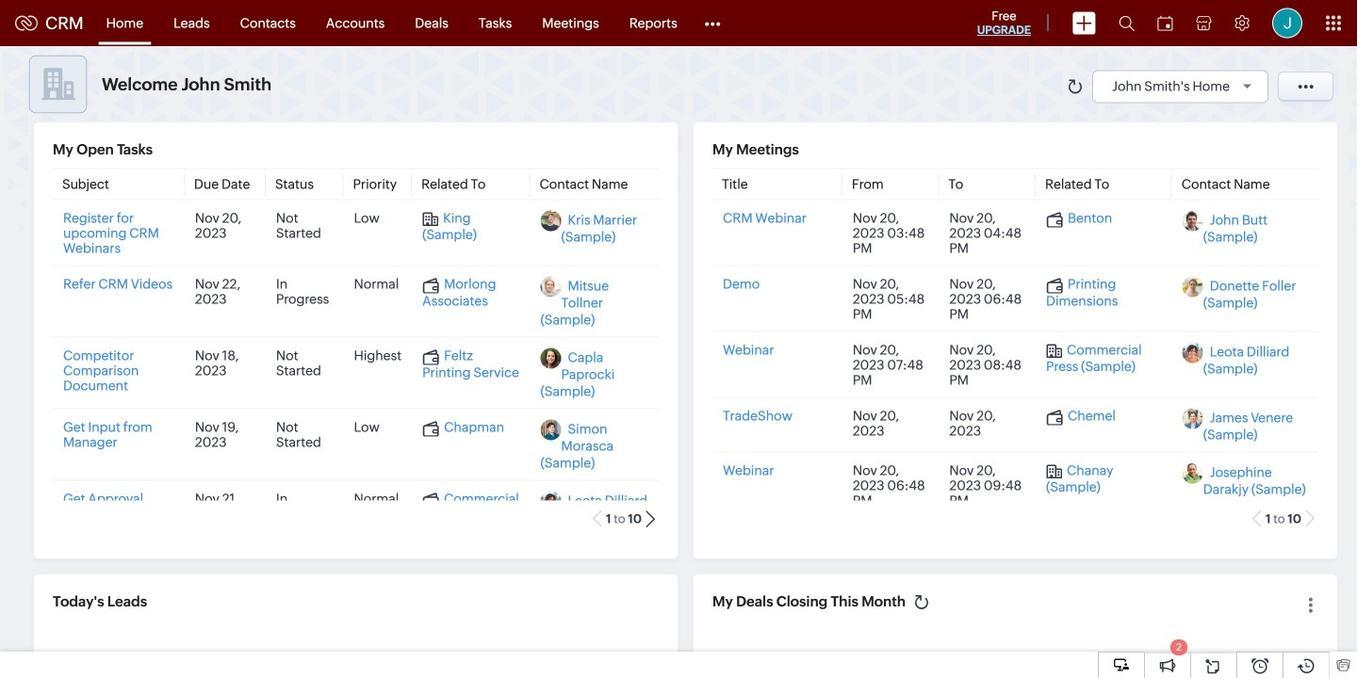 Task type: describe. For each thing, give the bounding box(es) containing it.
calendar image
[[1157, 16, 1173, 31]]

create menu image
[[1073, 12, 1096, 34]]

search element
[[1107, 0, 1146, 46]]



Task type: locate. For each thing, give the bounding box(es) containing it.
profile element
[[1261, 0, 1314, 46]]

Other Modules field
[[692, 8, 733, 38]]

logo image
[[15, 16, 38, 31]]

create menu element
[[1061, 0, 1107, 46]]

profile image
[[1272, 8, 1302, 38]]

search image
[[1119, 15, 1135, 31]]



Task type: vqa. For each thing, say whether or not it's contained in the screenshot.
Create Menu element
yes



